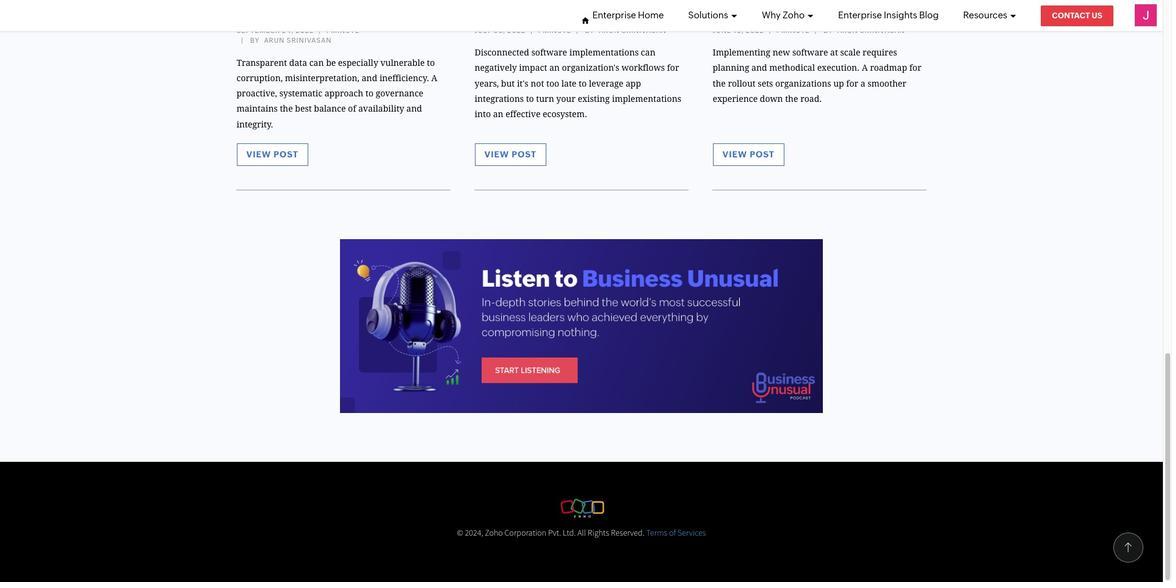 Task type: locate. For each thing, give the bounding box(es) containing it.
it's
[[517, 79, 529, 88]]

and down especially
[[362, 73, 377, 83]]

for right workflows
[[667, 63, 679, 73]]

1 post from the left
[[274, 149, 299, 159]]

1 horizontal spatial software
[[793, 48, 828, 58]]

2022
[[296, 27, 314, 34], [508, 27, 526, 34], [746, 27, 765, 34]]

3 1 from the left
[[776, 27, 780, 34]]

2 1 minute from the left
[[776, 27, 810, 34]]

home
[[638, 10, 664, 20]]

a right inefficiency. at the top
[[431, 73, 438, 83]]

1 up impact
[[538, 27, 541, 34]]

for inside disconnected software implementations can negatively impact an organization's workflows for years, but it's not too late to leverage app integrations to turn your existing implementations into an effective ecosystem.
[[667, 63, 679, 73]]

0 horizontal spatial software
[[532, 48, 567, 58]]

a
[[862, 63, 868, 73], [431, 73, 438, 83]]

1 1 from the left
[[326, 27, 329, 34]]

2 horizontal spatial arun
[[838, 27, 858, 34]]

blog
[[920, 10, 939, 20]]

2 view post link from the left
[[475, 143, 547, 166]]

2 by arun srinivasan from the left
[[824, 27, 905, 34]]

1 horizontal spatial arun srinivasan link
[[599, 27, 667, 34]]

implementing new software at scale requires planning and methodical execution. a roadmap for the rollout sets organizations up for a smoother experience down the road.
[[713, 48, 922, 104]]

vulnerable
[[381, 58, 425, 68]]

minute up especially
[[331, 27, 360, 34]]

view for implementing new software at scale requires planning and methodical execution. a roadmap for the rollout sets organizations up for a smoother experience down the road.
[[723, 149, 748, 159]]

an up too
[[550, 63, 560, 73]]

0 horizontal spatial for
[[667, 63, 679, 73]]

view post link down effective
[[475, 143, 547, 166]]

view post down integrity. in the top of the page
[[246, 149, 299, 159]]

maintains
[[237, 104, 278, 114]]

zoho right ,
[[485, 527, 503, 538]]

1 horizontal spatial view
[[485, 149, 509, 159]]

view post down the experience
[[723, 149, 775, 159]]

1 1 minute from the left
[[538, 27, 572, 34]]

2 horizontal spatial 1
[[776, 27, 780, 34]]

arun srinivasan link down enterprise insights blog
[[838, 27, 905, 34]]

post down "down" on the top
[[750, 149, 775, 159]]

1 minute for new
[[776, 27, 810, 34]]

1 horizontal spatial post
[[512, 149, 537, 159]]

0 horizontal spatial by arun srinivasan
[[585, 27, 667, 34]]

post
[[274, 149, 299, 159], [512, 149, 537, 159], [750, 149, 775, 159]]

view down into
[[485, 149, 509, 159]]

post down best at the left
[[274, 149, 299, 159]]

by
[[585, 27, 595, 34], [824, 27, 833, 34], [250, 37, 260, 44]]

to
[[427, 58, 435, 68], [579, 79, 587, 88], [366, 89, 374, 98], [526, 94, 534, 104]]

2 1 from the left
[[538, 27, 541, 34]]

of inside transparent data can be especially vulnerable to corruption, misinterpretation, and inefficiency. a proactive, systematic approach to governance maintains the best balance of availability and integrity.
[[348, 104, 356, 114]]

july
[[475, 27, 492, 34]]

0 horizontal spatial minute
[[331, 27, 360, 34]]

0 horizontal spatial view post link
[[237, 143, 308, 166]]

1 horizontal spatial 1
[[538, 27, 541, 34]]

to right "late" at the left of page
[[579, 79, 587, 88]]

1 vertical spatial zoho
[[485, 527, 503, 538]]

1 software from the left
[[532, 48, 567, 58]]

3 view post from the left
[[723, 149, 775, 159]]

the down 'planning'
[[713, 79, 726, 88]]

1 horizontal spatial 2022
[[508, 27, 526, 34]]

1 horizontal spatial srinivasan
[[622, 27, 667, 34]]

2 horizontal spatial arun srinivasan link
[[838, 27, 905, 34]]

srinivasan down enterprise insights blog
[[860, 27, 905, 34]]

view post link
[[237, 143, 308, 166], [475, 143, 547, 166], [713, 143, 785, 166]]

1 horizontal spatial minute
[[543, 27, 572, 34]]

3 minute from the left
[[782, 27, 810, 34]]

september 24, 2022
[[237, 27, 314, 34]]

view post link down integrity. in the top of the page
[[237, 143, 308, 166]]

1 horizontal spatial can
[[641, 48, 656, 58]]

©
[[457, 527, 463, 538]]

1 horizontal spatial arun
[[599, 27, 620, 34]]

0 horizontal spatial arun srinivasan link
[[264, 37, 332, 44]]

srinivasan for can
[[622, 27, 667, 34]]

software
[[532, 48, 567, 58], [793, 48, 828, 58]]

1 minute from the left
[[331, 27, 360, 34]]

can inside transparent data can be especially vulnerable to corruption, misinterpretation, and inefficiency. a proactive, systematic approach to governance maintains the best balance of availability and integrity.
[[309, 58, 324, 68]]

0 horizontal spatial srinivasan
[[287, 37, 332, 44]]

june 16, 2022
[[713, 27, 765, 34]]

2022 right 09,
[[508, 27, 526, 34]]

minute up impact
[[543, 27, 572, 34]]

2 horizontal spatial 2022
[[746, 27, 765, 34]]

1 up be on the left top
[[326, 27, 329, 34]]

2 view from the left
[[485, 149, 509, 159]]

1 horizontal spatial zoho
[[783, 10, 805, 20]]

the inside transparent data can be especially vulnerable to corruption, misinterpretation, and inefficiency. a proactive, systematic approach to governance maintains the best balance of availability and integrity.
[[280, 104, 293, 114]]

of
[[348, 104, 356, 114], [669, 527, 676, 538]]

1 by arun srinivasan from the left
[[585, 27, 667, 34]]

not
[[531, 79, 544, 88]]

scale
[[841, 48, 861, 58]]

0 vertical spatial zoho
[[783, 10, 805, 20]]

be
[[326, 58, 336, 68]]

a up a
[[862, 63, 868, 73]]

2 enterprise from the left
[[839, 10, 882, 20]]

by for implementations
[[585, 27, 595, 34]]

misinterpretation,
[[285, 73, 360, 83]]

0 horizontal spatial 1
[[326, 27, 329, 34]]

arun for can
[[599, 27, 620, 34]]

post down effective
[[512, 149, 537, 159]]

a inside transparent data can be especially vulnerable to corruption, misinterpretation, and inefficiency. a proactive, systematic approach to governance maintains the best balance of availability and integrity.
[[431, 73, 438, 83]]

zoho right the why
[[783, 10, 805, 20]]

software up "methodical"
[[793, 48, 828, 58]]

smoother
[[868, 79, 907, 88]]

1 view from the left
[[246, 149, 271, 159]]

1 minute down why zoho
[[776, 27, 810, 34]]

3 2022 from the left
[[746, 27, 765, 34]]

enterprise home link
[[593, 0, 664, 31]]

governance
[[376, 89, 424, 98]]

1 horizontal spatial by arun srinivasan
[[824, 27, 905, 34]]

minute for disconnected
[[543, 27, 572, 34]]

by down september
[[250, 37, 260, 44]]

srinivasan down "24,"
[[287, 37, 332, 44]]

software up impact
[[532, 48, 567, 58]]

0 horizontal spatial by
[[250, 37, 260, 44]]

by up organization's
[[585, 27, 595, 34]]

2 horizontal spatial the
[[785, 94, 798, 104]]

of down approach at the top left of page
[[348, 104, 356, 114]]

1 minute up impact
[[538, 27, 572, 34]]

0 horizontal spatial the
[[280, 104, 293, 114]]

0 horizontal spatial arun
[[264, 37, 285, 44]]

1 horizontal spatial of
[[669, 527, 676, 538]]

arun down september 24, 2022
[[264, 37, 285, 44]]

3 view from the left
[[723, 149, 748, 159]]

2022 for disconnected software implementations can negatively impact an organization's workflows for years, but it's not too late to leverage app integrations to turn your existing implementations into an effective ecosystem.
[[508, 27, 526, 34]]

can left be on the left top
[[309, 58, 324, 68]]

2 vertical spatial the
[[280, 104, 293, 114]]

can up workflows
[[641, 48, 656, 58]]

1 vertical spatial the
[[785, 94, 798, 104]]

srinivasan down home
[[622, 27, 667, 34]]

1 horizontal spatial view post link
[[475, 143, 547, 166]]

view down the experience
[[723, 149, 748, 159]]

arun
[[599, 27, 620, 34], [838, 27, 858, 34], [264, 37, 285, 44]]

1 horizontal spatial 1 minute
[[776, 27, 810, 34]]

1 enterprise from the left
[[593, 10, 636, 20]]

2 post from the left
[[512, 149, 537, 159]]

workflows
[[622, 63, 665, 73]]

0 vertical spatial of
[[348, 104, 356, 114]]

2 software from the left
[[793, 48, 828, 58]]

0 vertical spatial implementations
[[570, 48, 639, 58]]

software inside the "implementing new software at scale requires planning and methodical execution. a roadmap for the rollout sets organizations up for a smoother experience down the road."
[[793, 48, 828, 58]]

years,
[[475, 79, 499, 88]]

implementations
[[570, 48, 639, 58], [612, 94, 682, 104]]

0 horizontal spatial 1 minute
[[538, 27, 572, 34]]

by arun srinivasan up scale
[[824, 27, 905, 34]]

enterprise
[[593, 10, 636, 20], [839, 10, 882, 20]]

an down integrations
[[493, 109, 504, 119]]

an
[[550, 63, 560, 73], [493, 109, 504, 119]]

arun up scale
[[838, 27, 858, 34]]

corruption,
[[237, 73, 283, 83]]

integrity.
[[237, 119, 273, 129]]

2 horizontal spatial view post link
[[713, 143, 785, 166]]

requires
[[863, 48, 897, 58]]

0 horizontal spatial a
[[431, 73, 438, 83]]

1 horizontal spatial enterprise
[[839, 10, 882, 20]]

for
[[667, 63, 679, 73], [910, 63, 922, 73], [847, 79, 859, 88]]

arun srinivasan link
[[599, 27, 667, 34], [838, 27, 905, 34], [264, 37, 332, 44]]

minute down why zoho
[[782, 27, 810, 34]]

2022 right 16,
[[746, 27, 765, 34]]

and down governance
[[407, 104, 422, 114]]

up
[[834, 79, 844, 88]]

and up sets
[[752, 63, 767, 73]]

enterprise insights blog
[[839, 10, 939, 20]]

of right the terms
[[669, 527, 676, 538]]

the left best at the left
[[280, 104, 293, 114]]

3 post from the left
[[750, 149, 775, 159]]

0 horizontal spatial post
[[274, 149, 299, 159]]

2 horizontal spatial minute
[[782, 27, 810, 34]]

1 vertical spatial an
[[493, 109, 504, 119]]

view down integrity. in the top of the page
[[246, 149, 271, 159]]

especially
[[338, 58, 378, 68]]

2 horizontal spatial view post
[[723, 149, 775, 159]]

to left turn
[[526, 94, 534, 104]]

to right the "vulnerable"
[[427, 58, 435, 68]]

minute inside 1 minute by arun srinivasan
[[331, 27, 360, 34]]

can inside disconnected software implementations can negatively impact an organization's workflows for years, but it's not too late to leverage app integrations to turn your existing implementations into an effective ecosystem.
[[641, 48, 656, 58]]

arun srinivasan link down "24,"
[[264, 37, 332, 44]]

09,
[[494, 27, 506, 34]]

0 horizontal spatial and
[[362, 73, 377, 83]]

view post link down the experience
[[713, 143, 785, 166]]

0 vertical spatial the
[[713, 79, 726, 88]]

0 horizontal spatial enterprise
[[593, 10, 636, 20]]

0 horizontal spatial view
[[246, 149, 271, 159]]

arun down 'enterprise home' at the right top
[[599, 27, 620, 34]]

2022 right "24,"
[[296, 27, 314, 34]]

down
[[760, 94, 783, 104]]

disconnected software implementations can negatively impact an organization's workflows for years, but it's not too late to leverage app integrations to turn your existing implementations into an effective ecosystem.
[[475, 48, 682, 119]]

3 view post link from the left
[[713, 143, 785, 166]]

implementations up organization's
[[570, 48, 639, 58]]

implementations down app
[[612, 94, 682, 104]]

rights
[[588, 527, 609, 538]]

for right roadmap
[[910, 63, 922, 73]]

rollout
[[728, 79, 756, 88]]

arun for at
[[838, 27, 858, 34]]

2 2022 from the left
[[508, 27, 526, 34]]

0 horizontal spatial can
[[309, 58, 324, 68]]

1
[[326, 27, 329, 34], [538, 27, 541, 34], [776, 27, 780, 34]]

minute
[[331, 27, 360, 34], [543, 27, 572, 34], [782, 27, 810, 34]]

view post down effective
[[485, 149, 537, 159]]

balance
[[314, 104, 346, 114]]

for left a
[[847, 79, 859, 88]]

0 horizontal spatial zoho
[[485, 527, 503, 538]]

2 horizontal spatial post
[[750, 149, 775, 159]]

by up at
[[824, 27, 833, 34]]

post for of
[[274, 149, 299, 159]]

2022 for implementing new software at scale requires planning and methodical execution. a roadmap for the rollout sets organizations up for a smoother experience down the road.
[[746, 27, 765, 34]]

enterprise left home
[[593, 10, 636, 20]]

1 horizontal spatial by
[[585, 27, 595, 34]]

view post for implementing new software at scale requires planning and methodical execution. a roadmap for the rollout sets organizations up for a smoother experience down the road.
[[723, 149, 775, 159]]

1 for disconnected software implementations can negatively impact an organization's workflows for years, but it's not too late to leverage app integrations to turn your existing implementations into an effective ecosystem.
[[538, 27, 541, 34]]

to up the availability
[[366, 89, 374, 98]]

enterprise up scale
[[839, 10, 882, 20]]

1 view post link from the left
[[237, 143, 308, 166]]

2 view post from the left
[[485, 149, 537, 159]]

0 horizontal spatial of
[[348, 104, 356, 114]]

view for transparent data can be especially vulnerable to corruption, misinterpretation, and inefficiency. a proactive, systematic approach to governance maintains the best balance of availability and integrity.
[[246, 149, 271, 159]]

2 horizontal spatial and
[[752, 63, 767, 73]]

2 horizontal spatial srinivasan
[[860, 27, 905, 34]]

contact
[[1052, 11, 1090, 20]]

0 horizontal spatial view post
[[246, 149, 299, 159]]

1 down why zoho
[[776, 27, 780, 34]]

inefficiency.
[[380, 73, 429, 83]]

2 horizontal spatial view
[[723, 149, 748, 159]]

2 minute from the left
[[543, 27, 572, 34]]

solutions
[[688, 10, 728, 20]]

0 horizontal spatial 2022
[[296, 27, 314, 34]]

© 2024 , zoho corporation pvt. ltd. all rights reserved. terms of services
[[457, 527, 706, 538]]

view post for transparent data can be especially vulnerable to corruption, misinterpretation, and inefficiency. a proactive, systematic approach to governance maintains the best balance of availability and integrity.
[[246, 149, 299, 159]]

1 horizontal spatial the
[[713, 79, 726, 88]]

2 horizontal spatial for
[[910, 63, 922, 73]]

2024
[[465, 527, 482, 538]]

can
[[641, 48, 656, 58], [309, 58, 324, 68]]

1 minute
[[538, 27, 572, 34], [776, 27, 810, 34]]

1 view post from the left
[[246, 149, 299, 159]]

a inside the "implementing new software at scale requires planning and methodical execution. a roadmap for the rollout sets organizations up for a smoother experience down the road."
[[862, 63, 868, 73]]

post for turn
[[512, 149, 537, 159]]

1 horizontal spatial view post
[[485, 149, 537, 159]]

at
[[831, 48, 838, 58]]

1 horizontal spatial an
[[550, 63, 560, 73]]

enterprise for enterprise insights blog
[[839, 10, 882, 20]]

view
[[246, 149, 271, 159], [485, 149, 509, 159], [723, 149, 748, 159]]

and
[[752, 63, 767, 73], [362, 73, 377, 83], [407, 104, 422, 114]]

arun srinivasan link down 'enterprise home' at the right top
[[599, 27, 667, 34]]

late
[[562, 79, 577, 88]]

the down organizations
[[785, 94, 798, 104]]

view post link for implementing new software at scale requires planning and methodical execution. a roadmap for the rollout sets organizations up for a smoother experience down the road.
[[713, 143, 785, 166]]

1 horizontal spatial a
[[862, 63, 868, 73]]

view post
[[246, 149, 299, 159], [485, 149, 537, 159], [723, 149, 775, 159]]

the
[[713, 79, 726, 88], [785, 94, 798, 104], [280, 104, 293, 114]]

by arun srinivasan down 'enterprise home' at the right top
[[585, 27, 667, 34]]

0 horizontal spatial an
[[493, 109, 504, 119]]

2 horizontal spatial by
[[824, 27, 833, 34]]

1 horizontal spatial for
[[847, 79, 859, 88]]

contact us
[[1052, 11, 1103, 20]]



Task type: vqa. For each thing, say whether or not it's contained in the screenshot.
availability
yes



Task type: describe. For each thing, give the bounding box(es) containing it.
by arun srinivasan for at
[[824, 27, 905, 34]]

enterprise for enterprise home
[[593, 10, 636, 20]]

1 for implementing new software at scale requires planning and methodical execution. a roadmap for the rollout sets organizations up for a smoother experience down the road.
[[776, 27, 780, 34]]

road.
[[801, 94, 822, 104]]

1 inside 1 minute by arun srinivasan
[[326, 27, 329, 34]]

corporation
[[505, 527, 547, 538]]

terms of services link
[[646, 527, 706, 538]]

minute for implementing
[[782, 27, 810, 34]]

integrations
[[475, 94, 524, 104]]

june 16, 2022 link
[[713, 27, 765, 34]]

services
[[678, 527, 706, 538]]

1 2022 from the left
[[296, 27, 314, 34]]

july 09, 2022 link
[[475, 27, 526, 34]]

turn
[[536, 94, 554, 104]]

24,
[[282, 27, 294, 34]]

software inside disconnected software implementations can negatively impact an organization's workflows for years, but it's not too late to leverage app integrations to turn your existing implementations into an effective ecosystem.
[[532, 48, 567, 58]]

,
[[482, 527, 483, 538]]

too
[[547, 79, 559, 88]]

0 vertical spatial an
[[550, 63, 560, 73]]

enterprise insights blog link
[[839, 0, 939, 31]]

implementing
[[713, 48, 771, 58]]

view post link for disconnected software implementations can negatively impact an organization's workflows for years, but it's not too late to leverage app integrations to turn your existing implementations into an effective ecosystem.
[[475, 143, 547, 166]]

september
[[237, 27, 280, 34]]

experience
[[713, 94, 758, 104]]

1 horizontal spatial and
[[407, 104, 422, 114]]

srinivasan for at
[[860, 27, 905, 34]]

disconnected
[[475, 48, 529, 58]]

why zoho
[[762, 10, 805, 20]]

post for experience
[[750, 149, 775, 159]]

view post for disconnected software implementations can negatively impact an organization's workflows for years, but it's not too late to leverage app integrations to turn your existing implementations into an effective ecosystem.
[[485, 149, 537, 159]]

roadmap
[[870, 63, 908, 73]]

arun srinivasan link for can
[[599, 27, 667, 34]]

organization's
[[562, 63, 620, 73]]

methodical
[[770, 63, 815, 73]]

contact us link
[[1041, 5, 1114, 26]]

data
[[289, 58, 307, 68]]

a
[[861, 79, 866, 88]]

july 09, 2022
[[475, 27, 526, 34]]

sets
[[758, 79, 773, 88]]

impact
[[519, 63, 547, 73]]

transparent data can be especially vulnerable to corruption, misinterpretation, and inefficiency. a proactive, systematic approach to governance maintains the best balance of availability and integrity.
[[237, 58, 438, 129]]

by for software
[[824, 27, 833, 34]]

new
[[773, 48, 790, 58]]

srinivasan inside 1 minute by arun srinivasan
[[287, 37, 332, 44]]

by inside 1 minute by arun srinivasan
[[250, 37, 260, 44]]

enterprise home
[[593, 10, 664, 20]]

into
[[475, 109, 491, 119]]

view post link for transparent data can be especially vulnerable to corruption, misinterpretation, and inefficiency. a proactive, systematic approach to governance maintains the best balance of availability and integrity.
[[237, 143, 308, 166]]

negatively
[[475, 63, 517, 73]]

organizations
[[776, 79, 831, 88]]

james peterson image
[[1135, 4, 1157, 26]]

view for disconnected software implementations can negatively impact an organization's workflows for years, but it's not too late to leverage app integrations to turn your existing implementations into an effective ecosystem.
[[485, 149, 509, 159]]

approach
[[325, 89, 363, 98]]

proactive,
[[237, 89, 277, 98]]

all
[[578, 527, 586, 538]]

transparent
[[237, 58, 287, 68]]

app
[[626, 79, 641, 88]]

pvt.
[[548, 527, 561, 538]]

arun inside 1 minute by arun srinivasan
[[264, 37, 285, 44]]

planning
[[713, 63, 750, 73]]

leverage
[[589, 79, 624, 88]]

but
[[501, 79, 515, 88]]

1 minute for software
[[538, 27, 572, 34]]

by arun srinivasan for can
[[585, 27, 667, 34]]

execution.
[[818, 63, 860, 73]]

your
[[557, 94, 576, 104]]

existing
[[578, 94, 610, 104]]

arun srinivasan link for at
[[838, 27, 905, 34]]

june
[[713, 27, 732, 34]]

best
[[295, 104, 312, 114]]

16,
[[734, 27, 744, 34]]

ltd.
[[563, 527, 576, 538]]

resources
[[963, 10, 1008, 20]]

and inside the "implementing new software at scale requires planning and methodical execution. a roadmap for the rollout sets organizations up for a smoother experience down the road."
[[752, 63, 767, 73]]

systematic
[[280, 89, 322, 98]]

terms
[[646, 527, 668, 538]]

september 24, 2022 link
[[237, 27, 314, 34]]

us
[[1092, 11, 1103, 20]]

why
[[762, 10, 781, 20]]

ecosystem.
[[543, 109, 587, 119]]

availability
[[358, 104, 404, 114]]

1 vertical spatial implementations
[[612, 94, 682, 104]]

1 minute by arun srinivasan
[[250, 27, 360, 44]]

1 vertical spatial of
[[669, 527, 676, 538]]

reserved.
[[611, 527, 645, 538]]

insights
[[884, 10, 918, 20]]

effective
[[506, 109, 541, 119]]



